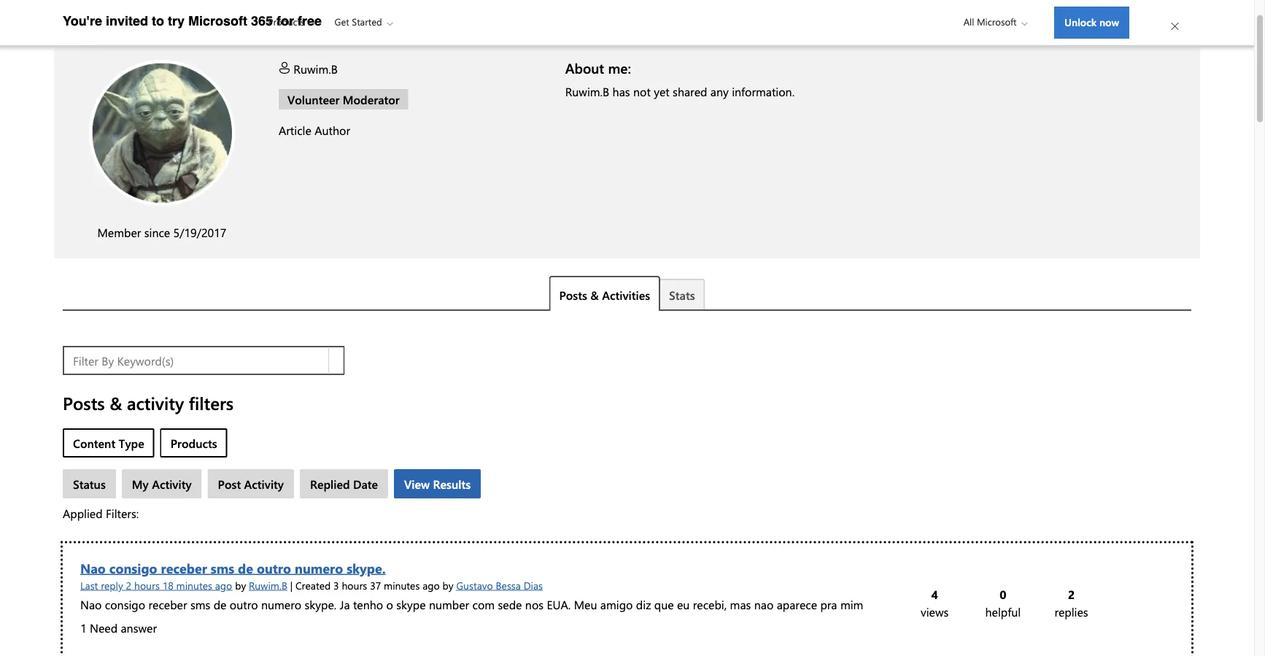Task type: locate. For each thing, give the bounding box(es) containing it.
dias
[[524, 578, 543, 591]]

get started button
[[325, 1, 405, 41]]

posts up the content
[[63, 391, 105, 414]]

0 vertical spatial &
[[591, 286, 599, 302]]

ruwim.b
[[294, 60, 338, 76], [566, 82, 610, 98], [249, 578, 288, 591]]

helpful
[[986, 603, 1021, 619]]

1 horizontal spatial de
[[238, 559, 253, 576]]

my activity button
[[122, 469, 202, 498]]

consigo
[[109, 559, 157, 576], [105, 596, 145, 612]]

by up number
[[443, 578, 454, 591]]

date
[[353, 475, 378, 491]]

0 horizontal spatial de
[[214, 596, 227, 612]]

sede
[[498, 596, 522, 612]]

type
[[119, 434, 144, 450]]

0 vertical spatial skype.
[[347, 559, 386, 576]]

& left activities
[[591, 286, 599, 302]]

posts
[[560, 286, 588, 302], [63, 391, 105, 414]]

2 activity from the left
[[244, 475, 284, 491]]

need
[[90, 619, 118, 635]]

gustavo
[[457, 578, 493, 591]]

me
[[608, 58, 628, 77]]

consigo down the reply
[[105, 596, 145, 612]]

2 horizontal spatial ruwim.b
[[566, 82, 610, 98]]

1 vertical spatial sms
[[190, 596, 210, 612]]

1 nao from the top
[[80, 559, 106, 576]]

activity inside "post activity" dropdown button
[[244, 475, 284, 491]]

now
[[1100, 15, 1120, 29]]

0 vertical spatial ruwim.b
[[294, 60, 338, 76]]

posts left activities
[[560, 286, 588, 302]]

0 horizontal spatial hours
[[134, 578, 160, 591]]

ago up number
[[423, 578, 440, 591]]

receber up 18
[[161, 559, 207, 576]]

views
[[921, 603, 949, 619]]

content type button
[[63, 428, 155, 457]]

1 vertical spatial posts
[[63, 391, 105, 414]]

4 views
[[921, 586, 949, 619]]

you're invited to try microsoft 365 for free
[[63, 14, 322, 28]]

2
[[126, 578, 132, 591], [1069, 586, 1075, 602]]

0 horizontal spatial ago
[[215, 578, 232, 591]]

my activity
[[132, 475, 192, 491]]

0 vertical spatial consigo
[[109, 559, 157, 576]]

microsoft
[[188, 14, 247, 28], [978, 15, 1017, 27]]

1 vertical spatial nao
[[80, 596, 102, 612]]

nao down the last
[[80, 596, 102, 612]]

outro down ruwim.b link
[[230, 596, 258, 612]]

nao up the last
[[80, 559, 106, 576]]

0 horizontal spatial 2
[[126, 578, 132, 591]]

consigo up the reply
[[109, 559, 157, 576]]

unlock now
[[1065, 15, 1120, 29]]

volunteer
[[288, 91, 340, 106]]

& inside profile tab tab list
[[591, 286, 599, 302]]

0 horizontal spatial ruwim.b
[[249, 578, 288, 591]]

by
[[235, 578, 246, 591], [443, 578, 454, 591]]

1 by from the left
[[235, 578, 246, 591]]

1 vertical spatial skype.
[[305, 596, 337, 612]]

1 vertical spatial products
[[171, 434, 217, 450]]

0 horizontal spatial &
[[110, 391, 122, 414]]

0 horizontal spatial products
[[171, 434, 217, 450]]

1 horizontal spatial activity
[[244, 475, 284, 491]]

0 horizontal spatial posts
[[63, 391, 105, 414]]

community
[[183, 12, 253, 30]]

minutes right 18
[[176, 578, 212, 591]]

outro
[[257, 559, 291, 576], [230, 596, 258, 612]]

1 vertical spatial receber
[[149, 596, 187, 612]]

18
[[163, 578, 174, 591]]

amigo
[[601, 596, 633, 612]]

posts & activities
[[560, 286, 651, 302]]

outro up ruwim.b link
[[257, 559, 291, 576]]

started
[[352, 15, 382, 27]]

1 hours from the left
[[134, 578, 160, 591]]

numero down |
[[261, 596, 302, 612]]

ago down nao consigo receber sms de outro numero skype. link at left
[[215, 578, 232, 591]]

0 horizontal spatial by
[[235, 578, 246, 591]]

1 activity from the left
[[152, 475, 192, 491]]

products button down filters
[[160, 428, 228, 457]]

post activity
[[218, 475, 284, 491]]

skype.
[[347, 559, 386, 576], [305, 596, 337, 612]]

free
[[298, 14, 322, 28]]

365
[[251, 14, 273, 28]]

products button
[[259, 1, 327, 41], [160, 428, 228, 457]]

1 vertical spatial &
[[110, 391, 122, 414]]

status button
[[63, 469, 116, 498]]

receber down 18
[[149, 596, 187, 612]]

receber
[[161, 559, 207, 576], [149, 596, 187, 612]]

0 vertical spatial products
[[268, 15, 305, 27]]

information.
[[732, 82, 795, 98]]

0 vertical spatial sms
[[211, 559, 234, 576]]

products button left get on the top of the page
[[259, 1, 327, 41]]

skype. up 37
[[347, 559, 386, 576]]

replies
[[1055, 603, 1089, 619]]

0 horizontal spatial products button
[[160, 428, 228, 457]]

que
[[655, 596, 674, 612]]

has
[[613, 82, 630, 98]]

post
[[218, 475, 241, 491]]

sms
[[211, 559, 234, 576], [190, 596, 210, 612]]

number
[[429, 596, 470, 612]]

hours
[[134, 578, 160, 591], [342, 578, 367, 591]]

1 horizontal spatial microsoft
[[978, 15, 1017, 27]]

0 horizontal spatial activity
[[152, 475, 192, 491]]

2 hours from the left
[[342, 578, 367, 591]]

1 horizontal spatial by
[[443, 578, 454, 591]]

activity for post activity
[[244, 475, 284, 491]]

nao
[[80, 559, 106, 576], [80, 596, 102, 612]]

|
[[290, 578, 293, 591]]

products left get on the top of the page
[[268, 15, 305, 27]]

skype. down the created at bottom left
[[305, 596, 337, 612]]

1 vertical spatial products button
[[160, 428, 228, 457]]

posts & activity filters
[[63, 391, 234, 414]]

activity inside the my activity dropdown button
[[152, 475, 192, 491]]

posts & activities link
[[549, 275, 661, 310]]

1 horizontal spatial 2
[[1069, 586, 1075, 602]]

microsoft right try
[[188, 14, 247, 28]]

ago
[[215, 578, 232, 591], [423, 578, 440, 591]]

0 vertical spatial posts
[[560, 286, 588, 302]]

my
[[132, 475, 149, 491]]

0 vertical spatial nao
[[80, 559, 106, 576]]

posts inside posts & activities link
[[560, 286, 588, 302]]

activity right post
[[244, 475, 284, 491]]

ja
[[340, 596, 350, 612]]

& left the activity
[[110, 391, 122, 414]]

1
[[80, 619, 87, 635]]

hours right 3
[[342, 578, 367, 591]]

products down filters
[[171, 434, 217, 450]]

sms down the last reply 2 hours 18 minutes ago link
[[190, 596, 210, 612]]

to
[[152, 14, 164, 28]]

o
[[387, 596, 393, 612]]

applied
[[63, 504, 103, 520]]

1 horizontal spatial posts
[[560, 286, 588, 302]]

activity for my activity
[[152, 475, 192, 491]]

microsoft right the all
[[978, 15, 1017, 27]]

minutes
[[176, 578, 212, 591], [384, 578, 420, 591]]

1 vertical spatial outro
[[230, 596, 258, 612]]

numero up the created at bottom left
[[295, 559, 343, 576]]

2 right the reply
[[126, 578, 132, 591]]

de up ruwim.b link
[[238, 559, 253, 576]]

invited
[[106, 14, 148, 28]]

0 horizontal spatial minutes
[[176, 578, 212, 591]]

Filter By Keyword(s) search field
[[63, 345, 331, 375]]

yet
[[654, 82, 670, 98]]

2 vertical spatial ruwim.b
[[249, 578, 288, 591]]

1 horizontal spatial products
[[268, 15, 305, 27]]

1 horizontal spatial &
[[591, 286, 599, 302]]

1 horizontal spatial minutes
[[384, 578, 420, 591]]

5/19/2017
[[173, 223, 227, 239]]

products
[[268, 15, 305, 27], [171, 434, 217, 450]]

ruwim.b up "volunteer"
[[294, 60, 338, 76]]

2 by from the left
[[443, 578, 454, 591]]

ruwim.b down "about"
[[566, 82, 610, 98]]

since
[[144, 223, 170, 239]]

ruwim.b inside the nao consigo receber sms de outro numero skype. last reply 2 hours 18 minutes ago by ruwim.b | created 3 hours 37 minutes ago by gustavo bessa dias nao consigo receber sms de outro numero skype. ja tenho o skype  number com sede nos eua. meu amigo diz que eu recebi, mas nao aparece pra mim
[[249, 578, 288, 591]]

shared
[[673, 82, 708, 98]]

2 minutes from the left
[[384, 578, 420, 591]]

minutes up skype
[[384, 578, 420, 591]]

1 horizontal spatial products button
[[259, 1, 327, 41]]

&
[[591, 286, 599, 302], [110, 391, 122, 414]]

meu
[[574, 596, 598, 612]]

1 horizontal spatial hours
[[342, 578, 367, 591]]

1 horizontal spatial ago
[[423, 578, 440, 591]]

1 vertical spatial ruwim.b
[[566, 82, 610, 98]]

content type
[[73, 434, 144, 450]]

reply
[[101, 578, 123, 591]]

by down nao consigo receber sms de outro numero skype. link at left
[[235, 578, 246, 591]]

activity right my
[[152, 475, 192, 491]]

activity
[[152, 475, 192, 491], [244, 475, 284, 491]]

0 vertical spatial receber
[[161, 559, 207, 576]]

ruwim.b left |
[[249, 578, 288, 591]]

de down nao consigo receber sms de outro numero skype. link at left
[[214, 596, 227, 612]]

sms up the last reply 2 hours 18 minutes ago link
[[211, 559, 234, 576]]

hours left 18
[[134, 578, 160, 591]]

nao consigo receber sms de outro numero skype. link
[[80, 559, 386, 576]]

2 up the replies
[[1069, 586, 1075, 602]]



Task type: describe. For each thing, give the bounding box(es) containing it.
0 helpful
[[986, 586, 1021, 619]]

view
[[405, 475, 430, 491]]

member
[[97, 223, 141, 239]]

any
[[711, 82, 729, 98]]

bessa
[[496, 578, 521, 591]]

0 vertical spatial products button
[[259, 1, 327, 41]]

1 horizontal spatial skype.
[[347, 559, 386, 576]]

not
[[634, 82, 651, 98]]

activities
[[602, 286, 651, 302]]

gustavo bessa dias link
[[457, 577, 543, 592]]

you're
[[63, 14, 102, 28]]

tenho
[[353, 596, 383, 612]]

ruwim.b image
[[89, 59, 235, 205]]

community link
[[176, 1, 257, 41]]

replied
[[310, 475, 350, 491]]

2 inside the nao consigo receber sms de outro numero skype. last reply 2 hours 18 minutes ago by ruwim.b | created 3 hours 37 minutes ago by gustavo bessa dias nao consigo receber sms de outro numero skype. ja tenho o skype  number com sede nos eua. meu amigo diz que eu recebi, mas nao aparece pra mim
[[126, 578, 132, 591]]

stats link
[[659, 278, 706, 309]]

0 horizontal spatial skype.
[[305, 596, 337, 612]]

content
[[73, 434, 115, 450]]

nao
[[755, 596, 774, 612]]

& for activity
[[110, 391, 122, 414]]

1 vertical spatial consigo
[[105, 596, 145, 612]]

2 nao from the top
[[80, 596, 102, 612]]

2 ago from the left
[[423, 578, 440, 591]]

view results
[[405, 475, 471, 491]]

article author
[[279, 121, 350, 137]]

get
[[335, 15, 350, 27]]

get started
[[335, 15, 382, 27]]

created
[[296, 578, 331, 591]]

nao consigo receber sms de outro numero skype. last reply 2 hours 18 minutes ago by ruwim.b | created 3 hours 37 minutes ago by gustavo bessa dias nao consigo receber sms de outro numero skype. ja tenho o skype  number com sede nos eua. meu amigo diz que eu recebi, mas nao aparece pra mim
[[80, 559, 864, 612]]

mas
[[731, 596, 751, 612]]

view results button
[[394, 469, 481, 498]]

0 horizontal spatial microsoft
[[188, 14, 247, 28]]

results
[[433, 475, 471, 491]]

author
[[315, 121, 350, 137]]

nos
[[526, 596, 544, 612]]

unlock
[[1065, 15, 1097, 29]]

products for the bottom products dropdown button
[[171, 434, 217, 450]]

search
[[1044, 15, 1072, 27]]

3
[[334, 578, 339, 591]]

search button
[[1038, 1, 1095, 34]]

about
[[566, 58, 605, 77]]

replied date button
[[300, 469, 388, 498]]

:
[[628, 58, 631, 77]]

eua.
[[547, 596, 571, 612]]

skype
[[397, 596, 426, 612]]

post activity button
[[208, 469, 294, 498]]

unlock now link
[[1055, 7, 1130, 39]]

& for activities
[[591, 286, 599, 302]]

all microsoft button
[[953, 1, 1033, 41]]

for
[[277, 14, 294, 28]]

stats
[[670, 286, 695, 302]]

activity
[[127, 391, 184, 414]]

all microsoft
[[964, 15, 1017, 27]]

1 vertical spatial de
[[214, 596, 227, 612]]

try
[[168, 14, 185, 28]]

last
[[80, 578, 98, 591]]

0 vertical spatial de
[[238, 559, 253, 576]]

1 horizontal spatial ruwim.b
[[294, 60, 338, 76]]

posts for posts & activity filters
[[63, 391, 105, 414]]

diz
[[637, 596, 651, 612]]

about me : ruwim.b has not yet shared any information.
[[566, 58, 795, 98]]

applied filters:
[[63, 504, 139, 520]]

moderator
[[343, 91, 400, 106]]

0 vertical spatial outro
[[257, 559, 291, 576]]

1 vertical spatial numero
[[261, 596, 302, 612]]

1 ago from the left
[[215, 578, 232, 591]]

1 minutes from the left
[[176, 578, 212, 591]]

pra
[[821, 596, 838, 612]]

status
[[73, 475, 106, 491]]

profile tab tab list
[[63, 275, 1192, 310]]

microsoft image
[[70, 11, 149, 28]]

products for the top products dropdown button
[[268, 15, 305, 27]]

0
[[1000, 586, 1007, 602]]

2 inside 2 replies
[[1069, 586, 1075, 602]]

2 replies
[[1055, 586, 1089, 619]]

4
[[932, 586, 939, 602]]

article
[[279, 121, 312, 137]]

microsoft inside dropdown button
[[978, 15, 1017, 27]]

recebi,
[[693, 596, 727, 612]]

posts for posts & activities
[[560, 286, 588, 302]]

replied date
[[310, 475, 378, 491]]

aparece
[[777, 596, 818, 612]]

filters
[[189, 391, 234, 414]]

0 vertical spatial numero
[[295, 559, 343, 576]]

1 need answer
[[80, 619, 157, 635]]

ruwim.b inside about me : ruwim.b has not yet shared any information.
[[566, 82, 610, 98]]

ruwim.b link
[[249, 577, 288, 592]]

37
[[370, 578, 381, 591]]



Task type: vqa. For each thing, say whether or not it's contained in the screenshot.
How do I remove a Skype message stuck on display Link
no



